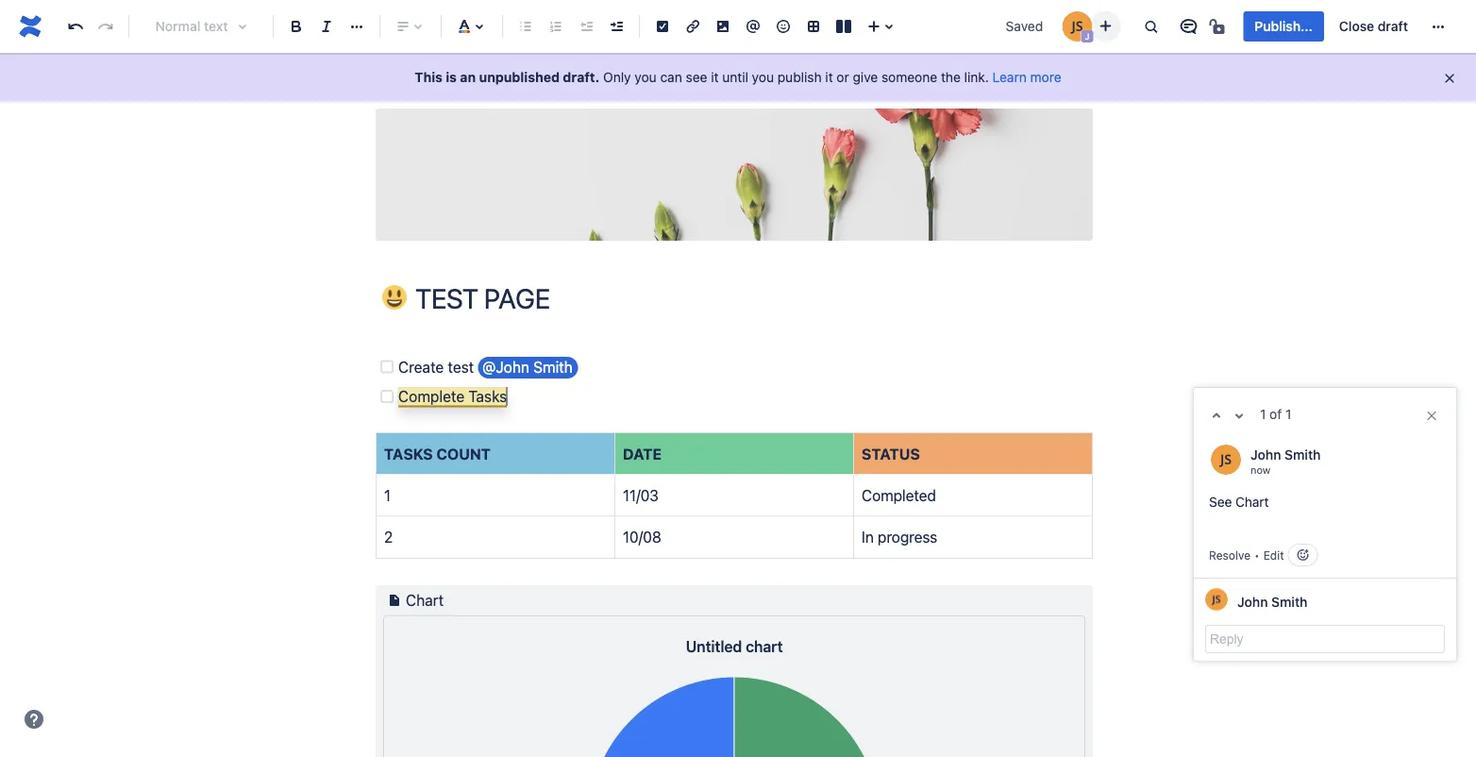 Task type: describe. For each thing, give the bounding box(es) containing it.
outdent ⇧tab image
[[575, 15, 598, 38]]

content link
[[493, 72, 542, 95]]

draft.
[[563, 69, 600, 85]]

saved
[[1006, 18, 1044, 34]]

more
[[1031, 69, 1062, 85]]

update header image
[[672, 183, 798, 198]]

the
[[941, 69, 961, 85]]

close draft
[[1340, 18, 1409, 34]]

2 vertical spatial john smith link
[[1238, 594, 1308, 610]]

redo ⌘⇧z image
[[94, 15, 117, 38]]

john smith now
[[1251, 447, 1322, 476]]

@john
[[483, 358, 530, 376]]

in
[[862, 529, 874, 547]]

close icon image
[[1425, 409, 1440, 424]]

can
[[661, 69, 683, 85]]

action item image
[[652, 15, 674, 38]]

1 horizontal spatial john smith
[[1238, 594, 1308, 610]]

learn
[[993, 69, 1027, 85]]

mention image
[[742, 15, 765, 38]]

an
[[460, 69, 476, 85]]

chart image
[[383, 590, 406, 612]]

close
[[1340, 18, 1375, 34]]

edit button
[[1264, 549, 1285, 562]]

invite to edit image
[[1095, 15, 1117, 37]]

overview link
[[565, 72, 622, 95]]

more image
[[1428, 15, 1450, 38]]

chart
[[746, 638, 783, 656]]

is
[[446, 69, 457, 85]]

no restrictions image
[[1208, 15, 1231, 38]]

update header image button
[[666, 152, 803, 199]]

undo ⌘z image
[[64, 15, 87, 38]]

:smiley: image
[[382, 286, 407, 310]]

completed
[[862, 487, 937, 505]]

of
[[1270, 407, 1283, 423]]

tasks
[[384, 445, 433, 463]]

italic ⌘i image
[[315, 15, 338, 38]]

learn more link
[[993, 69, 1062, 85]]

0 vertical spatial john
[[402, 76, 432, 91]]

image
[[762, 183, 798, 198]]

update
[[672, 183, 715, 198]]

create
[[398, 358, 444, 376]]

10/08
[[623, 529, 662, 547]]

smith inside john smith now
[[1285, 447, 1322, 463]]

untitled chart
[[686, 638, 783, 656]]

draft
[[1379, 18, 1409, 34]]

count
[[437, 445, 491, 463]]

in progress
[[862, 529, 938, 547]]

tasks
[[469, 388, 507, 406]]

resolve button
[[1210, 547, 1251, 565]]

complete tasks
[[398, 388, 507, 406]]

Give this page a title text field
[[415, 284, 1094, 315]]

Main content area, start typing to enter text. text field
[[365, 355, 1105, 757]]

comment icon image
[[1178, 15, 1201, 38]]

1 you from the left
[[635, 69, 657, 85]]

layouts image
[[833, 15, 856, 38]]

date
[[623, 445, 662, 463]]

publish...
[[1255, 18, 1313, 34]]

publish
[[778, 69, 822, 85]]

more formatting image
[[346, 15, 368, 38]]

john smith image
[[1206, 589, 1229, 611]]

smith left the content
[[436, 76, 471, 91]]

john inside john smith now
[[1251, 447, 1282, 463]]

2
[[384, 529, 393, 547]]

1 of 1
[[1261, 407, 1292, 423]]



Task type: vqa. For each thing, say whether or not it's contained in the screenshot.
Complete Tasks in the bottom left of the page
yes



Task type: locate. For each thing, give the bounding box(es) containing it.
confluence image
[[15, 11, 45, 42], [15, 11, 45, 42]]

see chart
[[1210, 495, 1270, 510]]

:smiley: image
[[382, 286, 407, 310]]

bullet list ⌘⇧8 image
[[515, 15, 537, 38]]

1 up 2
[[384, 487, 391, 505]]

someone
[[882, 69, 938, 85]]

1 right of
[[1286, 407, 1292, 423]]

it
[[711, 69, 719, 85], [826, 69, 833, 85]]

john smith image
[[1063, 11, 1093, 42], [1212, 445, 1242, 475]]

comment by john smith comment
[[1195, 431, 1457, 578]]

this is an unpublished draft. only you can see it until you publish it or give someone the link. learn more
[[415, 69, 1062, 85]]

smith down 1 of 1
[[1285, 447, 1322, 463]]

it left or
[[826, 69, 833, 85]]

john smith image left now
[[1212, 445, 1242, 475]]

chart inside main content area, start typing to enter text. text box
[[406, 592, 444, 610]]

until
[[723, 69, 749, 85]]

edit
[[1264, 549, 1285, 562]]

1 horizontal spatial it
[[826, 69, 833, 85]]

bold ⌘b image
[[285, 15, 308, 38]]

1 vertical spatial chart
[[406, 592, 444, 610]]

dismiss image
[[1443, 71, 1458, 86]]

1 left of
[[1261, 407, 1267, 423]]

tasks count
[[384, 445, 491, 463]]

you left can on the left of page
[[635, 69, 657, 85]]

1 vertical spatial john smith
[[1238, 594, 1308, 610]]

it right the see
[[711, 69, 719, 85]]

0 horizontal spatial 1
[[384, 487, 391, 505]]

progress
[[878, 529, 938, 547]]

0 horizontal spatial john smith
[[402, 76, 471, 91]]

john smith link
[[402, 72, 471, 95], [1251, 447, 1322, 463], [1238, 594, 1308, 610]]

Reply field
[[1206, 626, 1446, 654]]

2 horizontal spatial 1
[[1286, 407, 1292, 423]]

0 vertical spatial john smith link
[[402, 72, 471, 95]]

john
[[402, 76, 432, 91], [1251, 447, 1282, 463], [1238, 594, 1269, 610]]

john smith left the content
[[402, 76, 471, 91]]

table image
[[803, 15, 825, 38]]

emoji image
[[772, 15, 795, 38]]

close draft button
[[1329, 11, 1420, 42]]

link image
[[682, 15, 704, 38]]

1 horizontal spatial 1
[[1261, 407, 1267, 423]]

indent tab image
[[605, 15, 628, 38]]

now
[[1251, 464, 1271, 476]]

john smith down 'edit' button
[[1238, 594, 1308, 610]]

give
[[853, 69, 878, 85]]

chart inside comment by john smith comment
[[1236, 495, 1270, 510]]

john up now
[[1251, 447, 1282, 463]]

numbered list ⌘⇧7 image
[[545, 15, 568, 38]]

complete
[[398, 388, 465, 406]]

or
[[837, 69, 850, 85]]

0 horizontal spatial john smith image
[[1063, 11, 1093, 42]]

only
[[603, 69, 631, 85]]

previous comment image
[[1206, 405, 1229, 428]]

resolve
[[1210, 549, 1251, 562]]

john smith link inside comment
[[1251, 447, 1322, 463]]

create test @john smith
[[398, 358, 573, 376]]

help image
[[23, 708, 45, 731]]

link.
[[965, 69, 989, 85]]

smith inside main content area, start typing to enter text. text box
[[534, 358, 573, 376]]

1 it from the left
[[711, 69, 719, 85]]

status
[[862, 445, 921, 463]]

0 horizontal spatial chart
[[406, 592, 444, 610]]

overview
[[565, 76, 622, 91]]

unpublished
[[479, 69, 560, 85]]

add image, video, or file image
[[712, 15, 735, 38]]

john smith
[[402, 76, 471, 91], [1238, 594, 1308, 610]]

1 vertical spatial john
[[1251, 447, 1282, 463]]

this
[[415, 69, 443, 85]]

0 vertical spatial chart
[[1236, 495, 1270, 510]]

john smith image inside comment
[[1212, 445, 1242, 475]]

2 it from the left
[[826, 69, 833, 85]]

test
[[448, 358, 474, 376]]

11/03
[[623, 487, 659, 505]]

you right until
[[752, 69, 774, 85]]

john left is
[[402, 76, 432, 91]]

find and replace image
[[1140, 15, 1163, 38]]

2 vertical spatial john
[[1238, 594, 1269, 610]]

1 for 1 of 1
[[1261, 407, 1267, 423]]

smith down add reaction icon at the bottom right of page
[[1272, 594, 1308, 610]]

john smith link left content link
[[402, 72, 471, 95]]

publish... button
[[1244, 11, 1325, 42]]

chart
[[1236, 495, 1270, 510], [406, 592, 444, 610]]

smith right the @john
[[534, 358, 573, 376]]

see
[[1210, 495, 1233, 510]]

john smith image left invite to edit image
[[1063, 11, 1093, 42]]

john smith link down 'edit' button
[[1238, 594, 1308, 610]]

0 vertical spatial john smith image
[[1063, 11, 1093, 42]]

1 vertical spatial john smith image
[[1212, 445, 1242, 475]]

content
[[493, 76, 542, 91]]

john smith link up now
[[1251, 447, 1322, 463]]

header
[[718, 183, 759, 198]]

make page full-width image
[[1065, 72, 1088, 95]]

1 vertical spatial john smith link
[[1251, 447, 1322, 463]]

untitled
[[686, 638, 742, 656]]

1 horizontal spatial you
[[752, 69, 774, 85]]

0 vertical spatial john smith
[[402, 76, 471, 91]]

1 for 1
[[384, 487, 391, 505]]

1
[[1261, 407, 1267, 423], [1286, 407, 1292, 423], [384, 487, 391, 505]]

0 horizontal spatial it
[[711, 69, 719, 85]]

0 horizontal spatial you
[[635, 69, 657, 85]]

1 horizontal spatial chart
[[1236, 495, 1270, 510]]

john right john smith icon
[[1238, 594, 1269, 610]]

next comment image
[[1229, 405, 1251, 428]]

1 inside main content area, start typing to enter text. text box
[[384, 487, 391, 505]]

1 horizontal spatial john smith image
[[1212, 445, 1242, 475]]

add reaction image
[[1296, 548, 1311, 563]]

smith
[[436, 76, 471, 91], [534, 358, 573, 376], [1285, 447, 1322, 463], [1272, 594, 1308, 610]]

you
[[635, 69, 657, 85], [752, 69, 774, 85]]

see
[[686, 69, 708, 85]]

2 you from the left
[[752, 69, 774, 85]]



